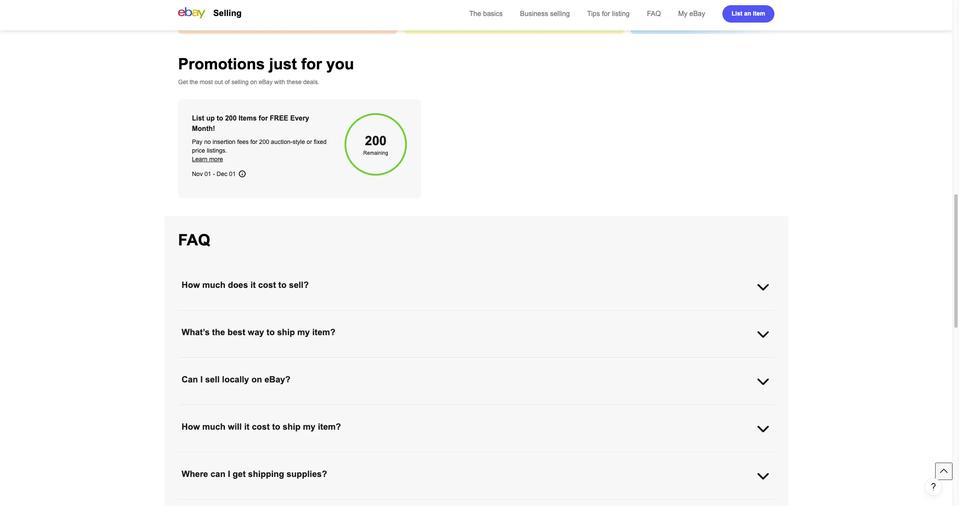 Task type: locate. For each thing, give the bounding box(es) containing it.
selling
[[551, 10, 570, 17], [232, 78, 249, 85]]

carrier.
[[390, 358, 409, 365]]

0 vertical spatial from
[[564, 358, 577, 365]]

with right labels on the right of page
[[688, 358, 698, 365]]

list inside list an item link
[[732, 10, 743, 17]]

price
[[192, 147, 205, 154]]

to
[[217, 114, 223, 122], [279, 280, 287, 290], [267, 327, 275, 337], [448, 358, 453, 365], [716, 358, 721, 365], [714, 405, 719, 412], [272, 422, 281, 432]]

local up labels.
[[468, 358, 481, 365]]

1 vertical spatial list
[[192, 114, 204, 122]]

200 inside pay no insertion fees for 200 auction-style or fixed price listings. learn more
[[259, 138, 269, 145]]

will
[[228, 422, 242, 432]]

with right enter
[[680, 405, 690, 412]]

we left the also
[[369, 367, 376, 374]]

supplies?
[[287, 469, 327, 479]]

enter
[[664, 405, 678, 412]]

item?
[[312, 327, 336, 337], [318, 422, 341, 432]]

0 vertical spatial list
[[732, 10, 743, 17]]

way
[[248, 327, 264, 337]]

once
[[422, 405, 437, 412]]

an
[[745, 10, 752, 17]]

for right fees at the top of the page
[[251, 138, 258, 145]]

dropoff?
[[482, 358, 504, 365]]

1 how from the top
[[182, 280, 200, 290]]

shipping left labels on the right of page
[[646, 358, 668, 365]]

my down pickup
[[303, 422, 316, 432]]

1 horizontal spatial list
[[732, 10, 743, 17]]

item? up choose
[[312, 327, 336, 337]]

shipping right in
[[377, 405, 399, 412]]

list inside list up to 200 items for free every month!
[[192, 114, 204, 122]]

2 vertical spatial offer
[[285, 405, 297, 412]]

your left listing,
[[229, 405, 241, 412]]

what's
[[182, 327, 210, 337]]

"ship
[[550, 358, 563, 365]]

1 vertical spatial selling
[[232, 78, 249, 85]]

0 horizontal spatial qr
[[405, 367, 414, 374]]

how
[[182, 280, 200, 290], [182, 422, 200, 432]]

6-
[[568, 405, 573, 412]]

1 vertical spatial from
[[213, 367, 225, 374]]

cost right does
[[258, 280, 276, 290]]

creating
[[206, 405, 228, 412]]

1 we from the left
[[259, 367, 267, 374]]

does
[[228, 280, 248, 290]]

i left get
[[228, 469, 230, 479]]

0 horizontal spatial 200
[[225, 114, 237, 122]]

much
[[202, 280, 226, 290], [202, 422, 226, 432]]

0 vertical spatial offer
[[524, 358, 536, 365]]

1 horizontal spatial 01
[[229, 170, 236, 177]]

1 vertical spatial much
[[202, 422, 226, 432]]

how for how much will it cost to ship my item?
[[182, 422, 200, 432]]

2 horizontal spatial your
[[632, 358, 644, 365]]

can
[[302, 358, 312, 365], [273, 405, 283, 412], [631, 405, 641, 412], [211, 469, 226, 479]]

offer
[[524, 358, 536, 365], [391, 367, 403, 374], [285, 405, 297, 412]]

0 vertical spatial receive
[[722, 358, 742, 365]]

0 horizontal spatial local
[[299, 405, 311, 412]]

2 vertical spatial with
[[680, 405, 690, 412]]

to right app
[[714, 405, 719, 412]]

much down "creating"
[[202, 422, 226, 432]]

2 horizontal spatial 200
[[365, 134, 387, 148]]

local left pickup
[[299, 405, 311, 412]]

0 horizontal spatial your
[[229, 405, 241, 412]]

1 horizontal spatial local
[[468, 358, 481, 365]]

get the most out of selling on ebay with these deals.
[[178, 78, 320, 85]]

also
[[378, 367, 389, 374]]

no
[[204, 138, 211, 145]]

0 horizontal spatial i
[[201, 375, 203, 384]]

1 vertical spatial receive
[[499, 405, 518, 412]]

your up labels.
[[455, 358, 466, 365]]

1 much from the top
[[202, 280, 226, 290]]

0 horizontal spatial list
[[192, 114, 204, 122]]

0 horizontal spatial or
[[307, 138, 312, 145]]

shipping
[[366, 358, 389, 365], [646, 358, 668, 365], [377, 405, 399, 412], [248, 469, 284, 479]]

for right the tips
[[602, 10, 610, 17]]

the right get
[[190, 78, 198, 85]]

0 vertical spatial how
[[182, 280, 200, 290]]

business
[[520, 10, 549, 17]]

offer left pickup
[[285, 405, 297, 412]]

it right will
[[244, 422, 250, 432]]

details.
[[401, 405, 420, 412]]

0 vertical spatial local
[[468, 358, 481, 365]]

1 horizontal spatial from
[[564, 358, 577, 365]]

listings.
[[207, 147, 227, 154]]

selling right business at right
[[551, 10, 570, 17]]

0 vertical spatial much
[[202, 280, 226, 290]]

local inside 'when creating your listing, you can offer local pickup by selecting it in shipping details. once the buyer pays, they'll receive a qr code and a 6-digit code, which you can scan or enter with the app to confirm the sale.'
[[299, 405, 311, 412]]

or right the style
[[307, 138, 312, 145]]

1 vertical spatial qr
[[525, 405, 534, 412]]

item? down by
[[318, 422, 341, 432]]

0 vertical spatial ship
[[277, 327, 295, 337]]

to right up on the left
[[217, 114, 223, 122]]

receive
[[722, 358, 742, 365], [499, 405, 518, 412]]

it left in
[[366, 405, 369, 412]]

ebay up discount
[[189, 358, 202, 365]]

the
[[190, 78, 198, 85], [212, 327, 225, 337], [227, 367, 235, 374], [438, 405, 447, 412], [692, 405, 701, 412], [742, 405, 751, 412]]

2 much from the top
[[202, 422, 226, 432]]

free
[[537, 358, 548, 365]]

sale.
[[189, 414, 201, 421]]

1 horizontal spatial 200
[[259, 138, 269, 145]]

01 left -
[[205, 170, 211, 177]]

0 vertical spatial or
[[307, 138, 312, 145]]

1 01 from the left
[[205, 170, 211, 177]]

listing
[[612, 10, 630, 17]]

my up the 'if' at the bottom left of page
[[298, 327, 310, 337]]

list up 'month!'
[[192, 114, 204, 122]]

much left does
[[202, 280, 226, 290]]

on
[[250, 78, 257, 85], [252, 375, 262, 384]]

ebay
[[690, 10, 706, 17], [259, 78, 273, 85], [189, 358, 202, 365], [700, 358, 714, 365], [442, 367, 456, 374]]

0 vertical spatial faq
[[647, 10, 661, 17]]

insertion
[[213, 138, 236, 145]]

0 vertical spatial selling
[[551, 10, 570, 17]]

from right '"ship'
[[564, 358, 577, 365]]

i
[[201, 375, 203, 384], [228, 469, 230, 479]]

pickup
[[313, 405, 330, 412]]

ebay?
[[265, 375, 291, 384]]

shipping right get
[[248, 469, 284, 479]]

0 vertical spatial qr
[[405, 367, 414, 374]]

with
[[274, 78, 285, 85], [688, 358, 698, 365], [680, 405, 690, 412]]

1 horizontal spatial selling
[[551, 10, 570, 17]]

200 left items
[[225, 114, 237, 122]]

work
[[268, 367, 281, 374]]

0 horizontal spatial offer
[[285, 405, 297, 412]]

or inside 'when creating your listing, you can offer local pickup by selecting it in shipping details. once the buyer pays, they'll receive a qr code and a 6-digit code, which you can scan or enter with the app to confirm the sale.'
[[657, 405, 662, 412]]

ebay right labels on the right of page
[[700, 358, 714, 365]]

pickup.
[[597, 358, 616, 365]]

labels
[[670, 358, 686, 365]]

the right the confirm
[[742, 405, 751, 412]]

qr left code
[[525, 405, 534, 412]]

the left best
[[212, 327, 225, 337]]

faq link
[[647, 10, 661, 17]]

make
[[427, 358, 441, 365]]

sell?
[[289, 280, 309, 290]]

it right make
[[443, 358, 446, 365]]

0 horizontal spatial from
[[213, 367, 225, 374]]

for inside ebay provides recommendations, but you can choose a preferred shipping carrier. can't make it to your local dropoff? some offer free "ship from home" pickup. print your shipping labels with ebay to receive a discount from the carriers we work with. if you don't have a printer, we also offer qr codes for ebay labels.
[[433, 367, 440, 374]]

we
[[259, 367, 267, 374], [369, 367, 376, 374]]

for right items
[[259, 114, 268, 122]]

tips for listing link
[[588, 10, 630, 17]]

much for does
[[202, 280, 226, 290]]

list up to 200 items for free every month!
[[192, 114, 309, 132]]

to right way
[[267, 327, 275, 337]]

1 horizontal spatial receive
[[722, 358, 742, 365]]

on down carriers
[[252, 375, 262, 384]]

1 horizontal spatial we
[[369, 367, 376, 374]]

cost down listing,
[[252, 422, 270, 432]]

ebay provides recommendations, but you can choose a preferred shipping carrier. can't make it to your local dropoff? some offer free "ship from home" pickup. print your shipping labels with ebay to receive a discount from the carriers we work with. if you don't have a printer, we also offer qr codes for ebay labels.
[[189, 358, 747, 374]]

1 vertical spatial local
[[299, 405, 311, 412]]

0 horizontal spatial receive
[[499, 405, 518, 412]]

my
[[298, 327, 310, 337], [303, 422, 316, 432]]

offer down carrier. on the bottom
[[391, 367, 403, 374]]

can left choose
[[302, 358, 312, 365]]

0 vertical spatial with
[[274, 78, 285, 85]]

1 horizontal spatial qr
[[525, 405, 534, 412]]

0 vertical spatial cost
[[258, 280, 276, 290]]

we left work
[[259, 367, 267, 374]]

200 up remaining
[[365, 134, 387, 148]]

or right scan
[[657, 405, 662, 412]]

print
[[618, 358, 631, 365]]

by
[[332, 405, 338, 412]]

have
[[328, 367, 342, 374]]

it
[[251, 280, 256, 290], [443, 358, 446, 365], [366, 405, 369, 412], [244, 422, 250, 432]]

1 horizontal spatial or
[[657, 405, 662, 412]]

with left these
[[274, 78, 285, 85]]

help, opens dialogs image
[[930, 483, 938, 491]]

i down discount
[[201, 375, 203, 384]]

2 01 from the left
[[229, 170, 236, 177]]

your right print
[[632, 358, 644, 365]]

1 vertical spatial ship
[[283, 422, 301, 432]]

1 horizontal spatial i
[[228, 469, 230, 479]]

1 vertical spatial or
[[657, 405, 662, 412]]

qr inside ebay provides recommendations, but you can choose a preferred shipping carrier. can't make it to your local dropoff? some offer free "ship from home" pickup. print your shipping labels with ebay to receive a discount from the carriers we work with. if you don't have a printer, we also offer qr codes for ebay labels.
[[405, 367, 414, 374]]

01 right dec
[[229, 170, 236, 177]]

from down provides
[[213, 367, 225, 374]]

to right will
[[272, 422, 281, 432]]

offer left free
[[524, 358, 536, 365]]

nov
[[192, 170, 203, 177]]

1 vertical spatial faq
[[178, 231, 210, 249]]

qr down can't
[[405, 367, 414, 374]]

digit
[[573, 405, 584, 412]]

pays,
[[465, 405, 480, 412]]

where
[[182, 469, 208, 479]]

2 how from the top
[[182, 422, 200, 432]]

local
[[468, 358, 481, 365], [299, 405, 311, 412]]

remaining
[[364, 150, 388, 156]]

selling right of
[[232, 78, 249, 85]]

list for list up to 200 items for free every month!
[[192, 114, 204, 122]]

much for will
[[202, 422, 226, 432]]

receive inside 'when creating your listing, you can offer local pickup by selecting it in shipping details. once the buyer pays, they'll receive a qr code and a 6-digit code, which you can scan or enter with the app to confirm the sale.'
[[499, 405, 518, 412]]

1 vertical spatial i
[[228, 469, 230, 479]]

to inside 'when creating your listing, you can offer local pickup by selecting it in shipping details. once the buyer pays, they'll receive a qr code and a 6-digit code, which you can scan or enter with the app to confirm the sale.'
[[714, 405, 719, 412]]

the up 'locally' in the left of the page
[[227, 367, 235, 374]]

my ebay link
[[679, 10, 706, 17]]

for down make
[[433, 367, 440, 374]]

1 vertical spatial offer
[[391, 367, 403, 374]]

most
[[200, 78, 213, 85]]

to left sell?
[[279, 280, 287, 290]]

on down "promotions just for you"
[[250, 78, 257, 85]]

1 vertical spatial how
[[182, 422, 200, 432]]

list left the an
[[732, 10, 743, 17]]

0 horizontal spatial we
[[259, 367, 267, 374]]

200 left auction-
[[259, 138, 269, 145]]

a
[[335, 358, 338, 365], [744, 358, 747, 365], [343, 367, 347, 374], [520, 405, 523, 412], [562, 405, 566, 412]]

1 vertical spatial with
[[688, 358, 698, 365]]

or
[[307, 138, 312, 145], [657, 405, 662, 412]]

1 vertical spatial cost
[[252, 422, 270, 432]]

list for list an item
[[732, 10, 743, 17]]

can inside ebay provides recommendations, but you can choose a preferred shipping carrier. can't make it to your local dropoff? some offer free "ship from home" pickup. print your shipping labels with ebay to receive a discount from the carriers we work with. if you don't have a printer, we also offer qr codes for ebay labels.
[[302, 358, 312, 365]]

0 horizontal spatial 01
[[205, 170, 211, 177]]

0 vertical spatial i
[[201, 375, 203, 384]]

auction-
[[271, 138, 293, 145]]

for up the deals.
[[301, 55, 322, 73]]



Task type: describe. For each thing, give the bounding box(es) containing it.
0 horizontal spatial faq
[[178, 231, 210, 249]]

and
[[551, 405, 561, 412]]

if
[[297, 367, 300, 374]]

the inside ebay provides recommendations, but you can choose a preferred shipping carrier. can't make it to your local dropoff? some offer free "ship from home" pickup. print your shipping labels with ebay to receive a discount from the carriers we work with. if you don't have a printer, we also offer qr codes for ebay labels.
[[227, 367, 235, 374]]

promotions
[[178, 55, 265, 73]]

0 horizontal spatial selling
[[232, 78, 249, 85]]

1 vertical spatial item?
[[318, 422, 341, 432]]

business selling
[[520, 10, 570, 17]]

selling
[[213, 8, 242, 18]]

dec
[[217, 170, 228, 177]]

can i sell locally on ebay?
[[182, 375, 291, 384]]

my
[[679, 10, 688, 17]]

2 we from the left
[[369, 367, 376, 374]]

items
[[239, 114, 257, 122]]

cost for will
[[252, 422, 270, 432]]

code,
[[586, 405, 601, 412]]

1 horizontal spatial offer
[[391, 367, 403, 374]]

learn more link
[[192, 156, 223, 163]]

just
[[269, 55, 297, 73]]

shipping up the also
[[366, 358, 389, 365]]

ebay right my at the right of the page
[[690, 10, 706, 17]]

but
[[280, 358, 289, 365]]

some
[[506, 358, 522, 365]]

cost for does
[[258, 280, 276, 290]]

discount
[[189, 367, 211, 374]]

200 remaining
[[364, 134, 388, 156]]

with inside 'when creating your listing, you can offer local pickup by selecting it in shipping details. once the buyer pays, they'll receive a qr code and a 6-digit code, which you can scan or enter with the app to confirm the sale.'
[[680, 405, 690, 412]]

with inside ebay provides recommendations, but you can choose a preferred shipping carrier. can't make it to your local dropoff? some offer free "ship from home" pickup. print your shipping labels with ebay to receive a discount from the carriers we work with. if you don't have a printer, we also offer qr codes for ebay labels.
[[688, 358, 698, 365]]

the basics link
[[470, 10, 503, 17]]

scan
[[642, 405, 655, 412]]

can up how much will it cost to ship my item?
[[273, 405, 283, 412]]

choose
[[314, 358, 333, 365]]

when
[[189, 405, 205, 412]]

selecting
[[340, 405, 364, 412]]

style
[[293, 138, 305, 145]]

to right make
[[448, 358, 453, 365]]

ebay down "promotions just for you"
[[259, 78, 273, 85]]

codes
[[415, 367, 432, 374]]

to inside list up to 200 items for free every month!
[[217, 114, 223, 122]]

1 horizontal spatial faq
[[647, 10, 661, 17]]

for inside pay no insertion fees for 200 auction-style or fixed price listings. learn more
[[251, 138, 258, 145]]

your inside 'when creating your listing, you can offer local pickup by selecting it in shipping details. once the buyer pays, they'll receive a qr code and a 6-digit code, which you can scan or enter with the app to confirm the sale.'
[[229, 405, 241, 412]]

they'll
[[481, 405, 497, 412]]

what's the best way to ship my item?
[[182, 327, 336, 337]]

how for how much does it cost to sell?
[[182, 280, 200, 290]]

qr inside 'when creating your listing, you can offer local pickup by selecting it in shipping details. once the buyer pays, they'll receive a qr code and a 6-digit code, which you can scan or enter with the app to confirm the sale.'
[[525, 405, 534, 412]]

item
[[753, 10, 766, 17]]

to right labels on the right of page
[[716, 358, 721, 365]]

it inside ebay provides recommendations, but you can choose a preferred shipping carrier. can't make it to your local dropoff? some offer free "ship from home" pickup. print your shipping labels with ebay to receive a discount from the carriers we work with. if you don't have a printer, we also offer qr codes for ebay labels.
[[443, 358, 446, 365]]

code
[[536, 405, 549, 412]]

printer,
[[348, 367, 367, 374]]

up
[[206, 114, 215, 122]]

don't
[[313, 367, 327, 374]]

or inside pay no insertion fees for 200 auction-style or fixed price listings. learn more
[[307, 138, 312, 145]]

business selling link
[[520, 10, 570, 17]]

it right does
[[251, 280, 256, 290]]

confirm
[[721, 405, 741, 412]]

basics
[[483, 10, 503, 17]]

nov 01 - dec 01
[[192, 170, 236, 177]]

app
[[702, 405, 712, 412]]

tips for listing
[[588, 10, 630, 17]]

get
[[233, 469, 246, 479]]

it inside 'when creating your listing, you can offer local pickup by selecting it in shipping details. once the buyer pays, they'll receive a qr code and a 6-digit code, which you can scan or enter with the app to confirm the sale.'
[[366, 405, 369, 412]]

carriers
[[237, 367, 257, 374]]

for inside list up to 200 items for free every month!
[[259, 114, 268, 122]]

pay
[[192, 138, 203, 145]]

learn
[[192, 156, 208, 163]]

buyer
[[448, 405, 464, 412]]

pay no insertion fees for 200 auction-style or fixed price listings. learn more
[[192, 138, 327, 163]]

list an item
[[732, 10, 766, 17]]

more
[[209, 156, 223, 163]]

0 vertical spatial item?
[[312, 327, 336, 337]]

receive inside ebay provides recommendations, but you can choose a preferred shipping carrier. can't make it to your local dropoff? some offer free "ship from home" pickup. print your shipping labels with ebay to receive a discount from the carriers we work with. if you don't have a printer, we also offer qr codes for ebay labels.
[[722, 358, 742, 365]]

the basics
[[470, 10, 503, 17]]

when creating your listing, you can offer local pickup by selecting it in shipping details. once the buyer pays, they'll receive a qr code and a 6-digit code, which you can scan or enter with the app to confirm the sale.
[[189, 405, 751, 421]]

every
[[290, 114, 309, 122]]

which
[[602, 405, 618, 412]]

can left get
[[211, 469, 226, 479]]

0 vertical spatial on
[[250, 78, 257, 85]]

in
[[370, 405, 375, 412]]

can
[[182, 375, 198, 384]]

preferred
[[340, 358, 364, 365]]

can't
[[411, 358, 425, 365]]

deals.
[[303, 78, 320, 85]]

recommendations,
[[229, 358, 279, 365]]

labels.
[[457, 367, 475, 374]]

listing,
[[243, 405, 260, 412]]

200 inside list up to 200 items for free every month!
[[225, 114, 237, 122]]

free
[[270, 114, 289, 122]]

1 horizontal spatial your
[[455, 358, 466, 365]]

get
[[178, 78, 188, 85]]

can left scan
[[631, 405, 641, 412]]

offer inside 'when creating your listing, you can offer local pickup by selecting it in shipping details. once the buyer pays, they'll receive a qr code and a 6-digit code, which you can scan or enter with the app to confirm the sale.'
[[285, 405, 297, 412]]

2 horizontal spatial offer
[[524, 358, 536, 365]]

of
[[225, 78, 230, 85]]

list an item link
[[723, 5, 775, 23]]

1 vertical spatial my
[[303, 422, 316, 432]]

promotions just for you
[[178, 55, 354, 73]]

200 inside 200 remaining
[[365, 134, 387, 148]]

shipping inside 'when creating your listing, you can offer local pickup by selecting it in shipping details. once the buyer pays, they'll receive a qr code and a 6-digit code, which you can scan or enter with the app to confirm the sale.'
[[377, 405, 399, 412]]

my ebay
[[679, 10, 706, 17]]

1 vertical spatial on
[[252, 375, 262, 384]]

local inside ebay provides recommendations, but you can choose a preferred shipping carrier. can't make it to your local dropoff? some offer free "ship from home" pickup. print your shipping labels with ebay to receive a discount from the carriers we work with. if you don't have a printer, we also offer qr codes for ebay labels.
[[468, 358, 481, 365]]

out
[[215, 78, 223, 85]]

0 vertical spatial my
[[298, 327, 310, 337]]

fees
[[237, 138, 249, 145]]

fixed
[[314, 138, 327, 145]]

the right once
[[438, 405, 447, 412]]

ebay left labels.
[[442, 367, 456, 374]]

sell
[[205, 375, 220, 384]]

the left app
[[692, 405, 701, 412]]

the
[[470, 10, 482, 17]]

home"
[[578, 358, 595, 365]]

these
[[287, 78, 302, 85]]

month!
[[192, 125, 215, 132]]



Task type: vqa. For each thing, say whether or not it's contained in the screenshot.
Lamps
no



